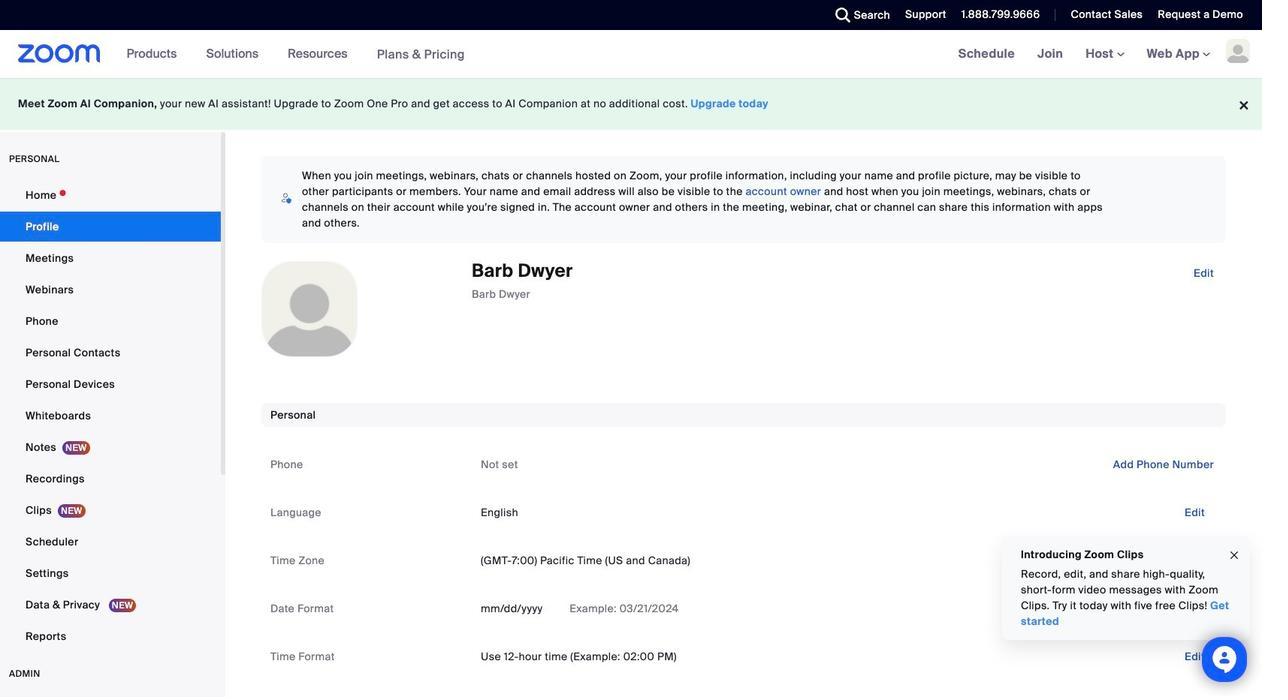 Task type: locate. For each thing, give the bounding box(es) containing it.
user photo image
[[262, 262, 357, 357]]

personal menu menu
[[0, 180, 221, 654]]

banner
[[0, 30, 1262, 79]]

footer
[[0, 78, 1262, 130]]



Task type: vqa. For each thing, say whether or not it's contained in the screenshot.
product information navigation
yes



Task type: describe. For each thing, give the bounding box(es) containing it.
meetings navigation
[[947, 30, 1262, 79]]

edit user photo image
[[298, 303, 322, 316]]

zoom logo image
[[18, 44, 100, 63]]

profile picture image
[[1226, 39, 1250, 63]]

close image
[[1228, 547, 1240, 565]]

product information navigation
[[115, 30, 476, 79]]



